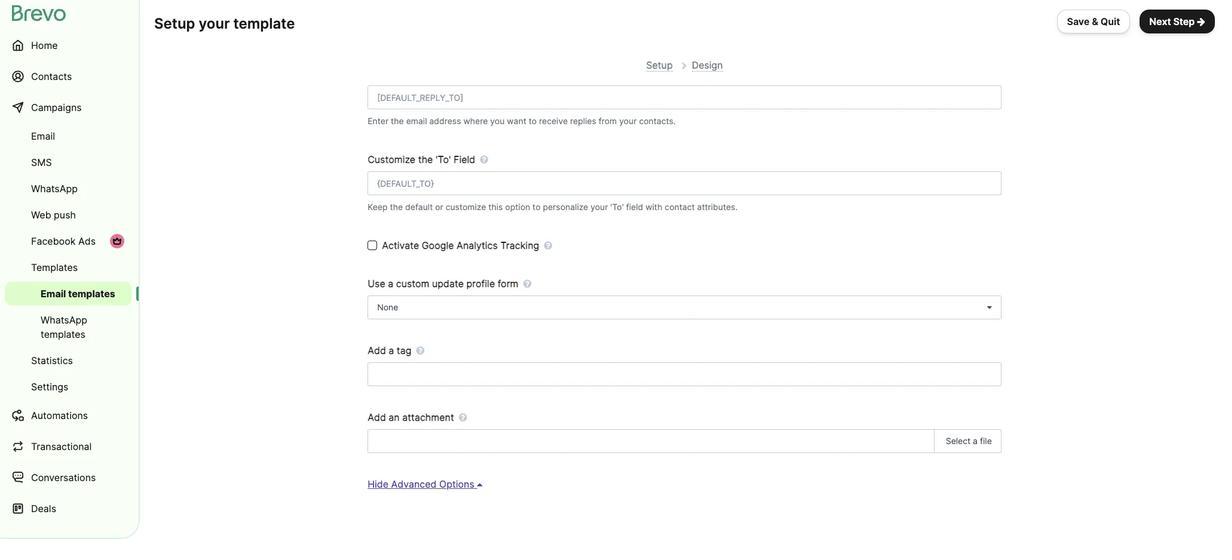 Task type: locate. For each thing, give the bounding box(es) containing it.
0 vertical spatial email
[[31, 130, 55, 142]]

0 vertical spatial a
[[388, 278, 393, 290]]

to for personalize
[[533, 202, 541, 212]]

transactional
[[31, 441, 92, 453]]

the right the keep
[[390, 202, 403, 212]]

whatsapp templates
[[41, 314, 87, 341]]

the for keep
[[390, 202, 403, 212]]

'to'
[[436, 154, 451, 166], [611, 202, 624, 212]]

add left an
[[368, 412, 386, 424]]

deals link
[[5, 495, 132, 524]]

contacts.
[[639, 116, 676, 126]]

email templates link
[[5, 282, 132, 306]]

whatsapp
[[31, 183, 78, 195], [41, 314, 87, 326]]

1 vertical spatial email
[[41, 288, 66, 300]]

email
[[31, 130, 55, 142], [41, 288, 66, 300]]

statistics
[[31, 355, 73, 367]]

templates up statistics link
[[41, 329, 85, 341]]

whatsapp for whatsapp templates
[[41, 314, 87, 326]]

left___rvooi image
[[112, 237, 122, 246]]

whatsapp down email templates link
[[41, 314, 87, 326]]

1 vertical spatial the
[[418, 154, 433, 166]]

to right option
[[533, 202, 541, 212]]

the for customize
[[418, 154, 433, 166]]

none button
[[368, 296, 1002, 320]]

email link
[[5, 124, 132, 148]]

replies
[[570, 116, 596, 126]]

statistics link
[[5, 349, 132, 373]]

0 vertical spatial to
[[529, 116, 537, 126]]

update
[[432, 278, 464, 290]]

{DEFAULT_TO} text field
[[368, 172, 1002, 195]]

question circle image
[[480, 155, 488, 164], [544, 241, 552, 250]]

0 vertical spatial whatsapp
[[31, 183, 78, 195]]

add an attachment
[[368, 412, 454, 424]]

0 vertical spatial setup
[[154, 15, 195, 32]]

1 vertical spatial add
[[368, 412, 386, 424]]

add
[[368, 345, 386, 357], [368, 412, 386, 424]]

hide advanced options link
[[368, 479, 483, 491]]

google
[[422, 240, 454, 252]]

use
[[368, 278, 385, 290]]

question circle image right the tag
[[416, 346, 425, 356]]

2 vertical spatial a
[[973, 436, 978, 447]]

templates down templates link
[[68, 288, 115, 300]]

template
[[233, 15, 295, 32]]

web push link
[[5, 203, 132, 227]]

0 horizontal spatial question circle image
[[480, 155, 488, 164]]

1 horizontal spatial setup
[[646, 59, 673, 71]]

keep
[[368, 202, 388, 212]]

enter the email address where you want to receive replies from your contacts.
[[368, 116, 676, 126]]

0 vertical spatial templates
[[68, 288, 115, 300]]

0 horizontal spatial question circle image
[[416, 346, 425, 356]]

1 add from the top
[[368, 345, 386, 357]]

to right want
[[529, 116, 537, 126]]

save & quit
[[1067, 16, 1120, 27]]

1 vertical spatial question circle image
[[416, 346, 425, 356]]

1 vertical spatial 'to'
[[611, 202, 624, 212]]

2 vertical spatial the
[[390, 202, 403, 212]]

home link
[[5, 31, 132, 60]]

a for use
[[388, 278, 393, 290]]

hide
[[368, 479, 389, 491]]

from
[[599, 116, 617, 126]]

None text field
[[368, 430, 935, 454]]

question circle image right form
[[523, 279, 532, 289]]

tag
[[397, 345, 412, 357]]

question circle image
[[523, 279, 532, 289], [416, 346, 425, 356], [459, 413, 467, 423]]

email down 'templates'
[[41, 288, 66, 300]]

0 horizontal spatial setup
[[154, 15, 195, 32]]

add left the tag
[[368, 345, 386, 357]]

question circle image right tracking
[[544, 241, 552, 250]]

options
[[439, 479, 475, 491]]

the right the customize
[[418, 154, 433, 166]]

setup for setup
[[646, 59, 673, 71]]

1 vertical spatial question circle image
[[544, 241, 552, 250]]

1 horizontal spatial 'to'
[[611, 202, 624, 212]]

a
[[388, 278, 393, 290], [389, 345, 394, 357], [973, 436, 978, 447]]

keep the default or customize this option to personalize your 'to' field with contact attributes.
[[368, 202, 738, 212]]

2 vertical spatial question circle image
[[459, 413, 467, 423]]

tab panel
[[184, 81, 1044, 459]]

templates inside whatsapp templates
[[41, 329, 85, 341]]

whatsapp templates link
[[5, 308, 132, 347]]

0 vertical spatial your
[[199, 15, 230, 32]]

1 vertical spatial setup
[[646, 59, 673, 71]]

setup link
[[646, 59, 673, 72]]

templates
[[68, 288, 115, 300], [41, 329, 85, 341]]

setup
[[154, 15, 195, 32], [646, 59, 673, 71]]

email up sms
[[31, 130, 55, 142]]

0 vertical spatial the
[[391, 116, 404, 126]]

your
[[199, 15, 230, 32], [619, 116, 637, 126], [591, 202, 608, 212]]

0 vertical spatial add
[[368, 345, 386, 357]]

your left template
[[199, 15, 230, 32]]

with
[[646, 202, 663, 212]]

1 vertical spatial a
[[389, 345, 394, 357]]

2 horizontal spatial your
[[619, 116, 637, 126]]

[DEFAULT_REPLY_TO] text field
[[368, 85, 1002, 109]]

question circle image right field
[[480, 155, 488, 164]]

your right from
[[619, 116, 637, 126]]

email templates
[[41, 288, 115, 300]]

to
[[529, 116, 537, 126], [533, 202, 541, 212]]

templates inside email templates link
[[68, 288, 115, 300]]

question circle image right attachment
[[459, 413, 467, 423]]

step
[[1174, 16, 1195, 27]]

add for add an attachment
[[368, 412, 386, 424]]

the
[[391, 116, 404, 126], [418, 154, 433, 166], [390, 202, 403, 212]]

activate
[[382, 240, 419, 252]]

deals
[[31, 503, 56, 515]]

your right personalize
[[591, 202, 608, 212]]

this
[[489, 202, 503, 212]]

0 vertical spatial 'to'
[[436, 154, 451, 166]]

1 horizontal spatial question circle image
[[544, 241, 552, 250]]

1 vertical spatial templates
[[41, 329, 85, 341]]

customize the 'to' field
[[368, 154, 475, 166]]

2 vertical spatial your
[[591, 202, 608, 212]]

enter
[[368, 116, 389, 126]]

'to' left "field"
[[611, 202, 624, 212]]

setup your template
[[154, 15, 295, 32]]

1 vertical spatial to
[[533, 202, 541, 212]]

settings link
[[5, 375, 132, 399]]

1 horizontal spatial question circle image
[[459, 413, 467, 423]]

field
[[454, 154, 475, 166]]

field
[[626, 202, 643, 212]]

tracking
[[501, 240, 539, 252]]

email for email templates
[[41, 288, 66, 300]]

you
[[490, 116, 505, 126]]

custom
[[396, 278, 429, 290]]

2 horizontal spatial question circle image
[[523, 279, 532, 289]]

contacts link
[[5, 62, 132, 91]]

whatsapp link
[[5, 177, 132, 201]]

a left file
[[973, 436, 978, 447]]

&
[[1092, 16, 1099, 27]]

a left the tag
[[389, 345, 394, 357]]

0 horizontal spatial your
[[199, 15, 230, 32]]

2 add from the top
[[368, 412, 386, 424]]

0 vertical spatial question circle image
[[523, 279, 532, 289]]

save & quit button
[[1057, 10, 1131, 33]]

a right the use
[[388, 278, 393, 290]]

form
[[498, 278, 519, 290]]

conversations
[[31, 472, 96, 484]]

None text field
[[368, 363, 1002, 387]]

1 horizontal spatial your
[[591, 202, 608, 212]]

'to' left field
[[436, 154, 451, 166]]

whatsapp up web push at left top
[[31, 183, 78, 195]]

1 vertical spatial whatsapp
[[41, 314, 87, 326]]

email inside email templates link
[[41, 288, 66, 300]]

option
[[505, 202, 530, 212]]

caret down image
[[987, 304, 992, 312]]

the left "email"
[[391, 116, 404, 126]]

facebook ads
[[31, 236, 96, 247]]

home
[[31, 39, 58, 51]]

email inside email link
[[31, 130, 55, 142]]



Task type: describe. For each thing, give the bounding box(es) containing it.
default
[[405, 202, 433, 212]]

campaigns
[[31, 102, 82, 114]]

facebook ads link
[[5, 230, 132, 253]]

contact
[[665, 202, 695, 212]]

0 horizontal spatial 'to'
[[436, 154, 451, 166]]

0 vertical spatial question circle image
[[480, 155, 488, 164]]

add for add a tag
[[368, 345, 386, 357]]

address
[[429, 116, 461, 126]]

campaigns link
[[5, 93, 132, 122]]

activate google analytics tracking
[[382, 240, 539, 252]]

design link
[[692, 59, 723, 72]]

profile
[[467, 278, 495, 290]]

design
[[692, 59, 723, 71]]

want
[[507, 116, 526, 126]]

a for add
[[389, 345, 394, 357]]

conversations link
[[5, 464, 132, 493]]

attachment
[[402, 412, 454, 424]]

attributes.
[[697, 202, 738, 212]]

next step
[[1150, 16, 1195, 27]]

question circle image for add a tag
[[416, 346, 425, 356]]

question circle image for add an attachment
[[459, 413, 467, 423]]

personalize
[[543, 202, 588, 212]]

automations link
[[5, 402, 132, 430]]

receive
[[539, 116, 568, 126]]

templates
[[31, 262, 78, 274]]

next step button
[[1140, 10, 1215, 33]]

web push
[[31, 209, 76, 221]]

to for receive
[[529, 116, 537, 126]]

quit
[[1101, 16, 1120, 27]]

settings
[[31, 381, 68, 393]]

select
[[946, 436, 971, 447]]

templates for whatsapp templates
[[41, 329, 85, 341]]

push
[[54, 209, 76, 221]]

select a file
[[946, 436, 992, 447]]

sms
[[31, 157, 52, 169]]

ads
[[78, 236, 96, 247]]

add a tag
[[368, 345, 412, 357]]

facebook
[[31, 236, 76, 247]]

an
[[389, 412, 400, 424]]

where
[[464, 116, 488, 126]]

1 vertical spatial your
[[619, 116, 637, 126]]

next
[[1150, 16, 1171, 27]]

email
[[406, 116, 427, 126]]

contacts
[[31, 71, 72, 82]]

the for enter
[[391, 116, 404, 126]]

or
[[435, 202, 443, 212]]

setup for setup your template
[[154, 15, 195, 32]]

email for email
[[31, 130, 55, 142]]

a for select
[[973, 436, 978, 447]]

customize
[[368, 154, 416, 166]]

save
[[1067, 16, 1090, 27]]

arrow right image
[[1197, 17, 1206, 26]]

templates for email templates
[[68, 288, 115, 300]]

transactional link
[[5, 433, 132, 461]]

use a custom update profile form
[[368, 278, 519, 290]]

templates link
[[5, 256, 132, 280]]

caret up image
[[477, 480, 483, 490]]

hide advanced options
[[368, 479, 475, 491]]

file
[[980, 436, 992, 447]]

analytics
[[457, 240, 498, 252]]

sms link
[[5, 151, 132, 175]]

automations
[[31, 410, 88, 422]]

whatsapp for whatsapp
[[31, 183, 78, 195]]

none
[[377, 302, 398, 313]]

advanced
[[391, 479, 437, 491]]

question circle image for use a custom update profile form
[[523, 279, 532, 289]]

web
[[31, 209, 51, 221]]

customize
[[446, 202, 486, 212]]



Task type: vqa. For each thing, say whether or not it's contained in the screenshot.
WILL
no



